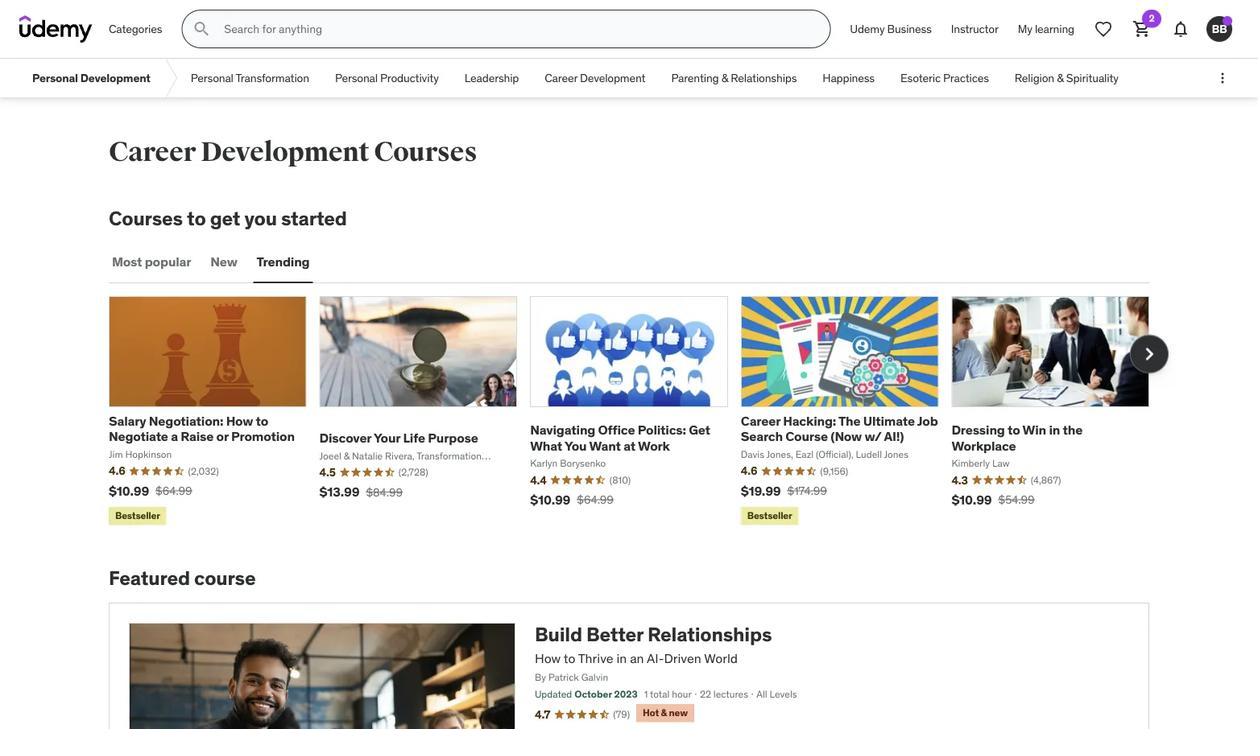 Task type: locate. For each thing, give the bounding box(es) containing it.
& right religion
[[1057, 71, 1064, 85]]

1 vertical spatial courses
[[109, 206, 183, 230]]

0 vertical spatial career
[[545, 71, 577, 85]]

promotion
[[231, 429, 295, 445]]

how
[[226, 413, 253, 430], [535, 650, 561, 667]]

1 horizontal spatial how
[[535, 650, 561, 667]]

categories
[[109, 22, 162, 36]]

new
[[669, 707, 688, 720]]

development inside personal development link
[[80, 71, 150, 85]]

& for hot
[[661, 707, 667, 720]]

parenting & relationships link
[[658, 59, 810, 97]]

all
[[756, 688, 767, 701]]

to inside build better relationships how to thrive in an ai-driven world by patrick galvin
[[564, 650, 575, 667]]

courses down productivity in the top of the page
[[374, 135, 477, 169]]

at
[[624, 438, 636, 454]]

courses to get you started
[[109, 206, 347, 230]]

courses
[[374, 135, 477, 169], [109, 206, 183, 230]]

my learning link
[[1008, 10, 1084, 48]]

relationships inside build better relationships how to thrive in an ai-driven world by patrick galvin
[[648, 623, 772, 647]]

udemy business
[[850, 22, 932, 36]]

0 horizontal spatial development
[[80, 71, 150, 85]]

ai!)
[[884, 429, 904, 445]]

featured course
[[109, 566, 256, 591]]

1 horizontal spatial development
[[201, 135, 369, 169]]

1 horizontal spatial personal
[[191, 71, 233, 85]]

to left get on the top left of page
[[187, 206, 206, 230]]

career for career hacking: the ultimate job search course (now w/ ai!)
[[741, 413, 780, 430]]

to
[[187, 206, 206, 230], [256, 413, 268, 430], [1008, 422, 1020, 439], [564, 650, 575, 667]]

all levels
[[756, 688, 797, 701]]

0 horizontal spatial career
[[109, 135, 196, 169]]

4.7
[[535, 708, 550, 722]]

personal development
[[32, 71, 150, 85]]

1 vertical spatial how
[[535, 650, 561, 667]]

& for religion
[[1057, 71, 1064, 85]]

build
[[535, 623, 582, 647]]

you
[[244, 206, 277, 230]]

career for career development courses
[[109, 135, 196, 169]]

2 horizontal spatial development
[[580, 71, 646, 85]]

how right raise
[[226, 413, 253, 430]]

0 horizontal spatial how
[[226, 413, 253, 430]]

discover
[[319, 430, 371, 446]]

trending
[[257, 254, 310, 270]]

relationships
[[731, 71, 797, 85], [648, 623, 772, 647]]

productivity
[[380, 71, 439, 85]]

levels
[[770, 688, 797, 701]]

new
[[211, 254, 237, 270]]

to left win
[[1008, 422, 1020, 439]]

career down search for anything text box
[[545, 71, 577, 85]]

how inside salary negotiation: how to negotiate a raise or promotion
[[226, 413, 253, 430]]

udemy
[[850, 22, 885, 36]]

esoteric practices
[[900, 71, 989, 85]]

courses up most popular
[[109, 206, 183, 230]]

to inside salary negotiation: how to negotiate a raise or promotion
[[256, 413, 268, 430]]

1 vertical spatial career
[[109, 135, 196, 169]]

learning
[[1035, 22, 1074, 36]]

new button
[[207, 243, 241, 282]]

2 horizontal spatial &
[[1057, 71, 1064, 85]]

by
[[535, 672, 546, 684]]

you have alerts image
[[1223, 16, 1232, 26]]

career for career development
[[545, 71, 577, 85]]

2 link
[[1123, 10, 1161, 48]]

popular
[[145, 254, 191, 270]]

navigating office politics: get what you want at work
[[530, 422, 710, 454]]

navigating
[[530, 422, 595, 439]]

career down arrow pointing to subcategory menu links icon
[[109, 135, 196, 169]]

development for career development
[[580, 71, 646, 85]]

spirituality
[[1066, 71, 1119, 85]]

2 horizontal spatial career
[[741, 413, 780, 430]]

in left an
[[617, 650, 627, 667]]

1 horizontal spatial &
[[721, 71, 728, 85]]

1 vertical spatial in
[[617, 650, 627, 667]]

development
[[80, 71, 150, 85], [580, 71, 646, 85], [201, 135, 369, 169]]

happiness
[[823, 71, 875, 85]]

a
[[171, 429, 178, 445]]

& for parenting
[[721, 71, 728, 85]]

development for personal development
[[80, 71, 150, 85]]

0 horizontal spatial courses
[[109, 206, 183, 230]]

3 personal from the left
[[335, 71, 378, 85]]

& right hot
[[661, 707, 667, 720]]

my learning
[[1018, 22, 1074, 36]]

or
[[216, 429, 228, 445]]

personal left productivity in the top of the page
[[335, 71, 378, 85]]

hot & new
[[643, 707, 688, 720]]

personal right arrow pointing to subcategory menu links icon
[[191, 71, 233, 85]]

relationships right parenting
[[731, 71, 797, 85]]

2 horizontal spatial personal
[[335, 71, 378, 85]]

0 horizontal spatial in
[[617, 650, 627, 667]]

development inside career development link
[[580, 71, 646, 85]]

personal down udemy image
[[32, 71, 78, 85]]

search
[[741, 429, 783, 445]]

what
[[530, 438, 562, 454]]

religion & spirituality
[[1015, 71, 1119, 85]]

in left the
[[1049, 422, 1060, 439]]

get
[[689, 422, 710, 439]]

leadership
[[464, 71, 519, 85]]

ultimate
[[863, 413, 915, 430]]

wishlist image
[[1094, 19, 1113, 39]]

most
[[112, 254, 142, 270]]

raise
[[181, 429, 214, 445]]

started
[[281, 206, 347, 230]]

1 vertical spatial relationships
[[648, 623, 772, 647]]

more subcategory menu links image
[[1215, 70, 1231, 86]]

1 horizontal spatial courses
[[374, 135, 477, 169]]

purpose
[[428, 430, 478, 446]]

shopping cart with 2 items image
[[1132, 19, 1152, 39]]

2
[[1149, 12, 1155, 25]]

personal transformation
[[191, 71, 309, 85]]

1 personal from the left
[[32, 71, 78, 85]]

how inside build better relationships how to thrive in an ai-driven world by patrick galvin
[[535, 650, 561, 667]]

career left course
[[741, 413, 780, 430]]

career inside career hacking: the ultimate job search course (now w/ ai!)
[[741, 413, 780, 430]]

& right parenting
[[721, 71, 728, 85]]

relationships for better
[[648, 623, 772, 647]]

driven
[[664, 650, 701, 667]]

career hacking: the ultimate job search course (now w/ ai!)
[[741, 413, 938, 445]]

career development courses
[[109, 135, 477, 169]]

an
[[630, 650, 644, 667]]

bb link
[[1200, 10, 1239, 48]]

to up patrick
[[564, 650, 575, 667]]

esoteric
[[900, 71, 941, 85]]

0 vertical spatial courses
[[374, 135, 477, 169]]

0 vertical spatial in
[[1049, 422, 1060, 439]]

office
[[598, 422, 635, 439]]

religion
[[1015, 71, 1054, 85]]

0 vertical spatial how
[[226, 413, 253, 430]]

relationships up world at right
[[648, 623, 772, 647]]

1 horizontal spatial in
[[1049, 422, 1060, 439]]

to right or
[[256, 413, 268, 430]]

1 horizontal spatial career
[[545, 71, 577, 85]]

how up by
[[535, 650, 561, 667]]

0 vertical spatial relationships
[[731, 71, 797, 85]]

0 horizontal spatial personal
[[32, 71, 78, 85]]

navigating office politics: get what you want at work link
[[530, 422, 710, 454]]

next image
[[1136, 341, 1162, 367]]

2 vertical spatial career
[[741, 413, 780, 430]]

career hacking: the ultimate job search course (now w/ ai!) link
[[741, 413, 938, 445]]

0 horizontal spatial &
[[661, 707, 667, 720]]

discover your life purpose
[[319, 430, 478, 446]]

2 personal from the left
[[191, 71, 233, 85]]

hot
[[643, 707, 659, 720]]

relationships for &
[[731, 71, 797, 85]]



Task type: vqa. For each thing, say whether or not it's contained in the screenshot.
top CC
no



Task type: describe. For each thing, give the bounding box(es) containing it.
hacking:
[[783, 413, 836, 430]]

build better relationships how to thrive in an ai-driven world by patrick galvin
[[535, 623, 772, 684]]

my
[[1018, 22, 1032, 36]]

leadership link
[[452, 59, 532, 97]]

updated october 2023
[[535, 688, 638, 701]]

development for career development courses
[[201, 135, 369, 169]]

want
[[589, 438, 621, 454]]

udemy image
[[19, 15, 93, 43]]

to inside "dressing to win in the workplace"
[[1008, 422, 1020, 439]]

negotiation:
[[149, 413, 223, 430]]

business
[[887, 22, 932, 36]]

salary negotiation: how to negotiate a raise or promotion
[[109, 413, 295, 445]]

22 lectures
[[700, 688, 748, 701]]

22
[[700, 688, 711, 701]]

salary negotiation: how to negotiate a raise or promotion link
[[109, 413, 295, 445]]

course
[[786, 429, 828, 445]]

Search for anything text field
[[221, 15, 811, 43]]

carousel element
[[109, 296, 1169, 529]]

in inside "dressing to win in the workplace"
[[1049, 422, 1060, 439]]

categories button
[[99, 10, 172, 48]]

you
[[565, 438, 587, 454]]

work
[[638, 438, 670, 454]]

galvin
[[581, 672, 608, 684]]

parenting
[[671, 71, 719, 85]]

job
[[917, 413, 938, 430]]

most popular
[[112, 254, 191, 270]]

discover your life purpose link
[[319, 430, 478, 446]]

career development link
[[532, 59, 658, 97]]

win
[[1023, 422, 1046, 439]]

better
[[586, 623, 643, 647]]

personal for personal development
[[32, 71, 78, 85]]

1
[[644, 688, 648, 701]]

career development
[[545, 71, 646, 85]]

course
[[194, 566, 256, 591]]

dressing to win in the workplace link
[[952, 422, 1083, 454]]

personal productivity link
[[322, 59, 452, 97]]

negotiate
[[109, 429, 168, 445]]

w/
[[865, 429, 881, 445]]

instructor
[[951, 22, 999, 36]]

world
[[704, 650, 738, 667]]

notifications image
[[1171, 19, 1190, 39]]

updated
[[535, 688, 572, 701]]

hour
[[672, 688, 692, 701]]

personal development link
[[19, 59, 163, 97]]

in inside build better relationships how to thrive in an ai-driven world by patrick galvin
[[617, 650, 627, 667]]

ai-
[[647, 650, 664, 667]]

religion & spirituality link
[[1002, 59, 1131, 97]]

personal for personal transformation
[[191, 71, 233, 85]]

featured
[[109, 566, 190, 591]]

life
[[403, 430, 425, 446]]

politics:
[[638, 422, 686, 439]]

personal transformation link
[[178, 59, 322, 97]]

2023
[[614, 688, 638, 701]]

the
[[1063, 422, 1083, 439]]

transformation
[[236, 71, 309, 85]]

get
[[210, 206, 240, 230]]

practices
[[943, 71, 989, 85]]

october
[[574, 688, 612, 701]]

personal for personal productivity
[[335, 71, 378, 85]]

workplace
[[952, 438, 1016, 454]]

personal productivity
[[335, 71, 439, 85]]

the
[[838, 413, 861, 430]]

(now
[[831, 429, 862, 445]]

(79)
[[613, 708, 630, 721]]

happiness link
[[810, 59, 888, 97]]

arrow pointing to subcategory menu links image
[[163, 59, 178, 97]]

parenting & relationships
[[671, 71, 797, 85]]

total
[[650, 688, 670, 701]]

most popular button
[[109, 243, 194, 282]]

1 total hour
[[644, 688, 692, 701]]

submit search image
[[192, 19, 211, 39]]

dressing to win in the workplace
[[952, 422, 1083, 454]]

udemy business link
[[840, 10, 941, 48]]

patrick
[[548, 672, 579, 684]]

your
[[374, 430, 400, 446]]

lectures
[[713, 688, 748, 701]]



